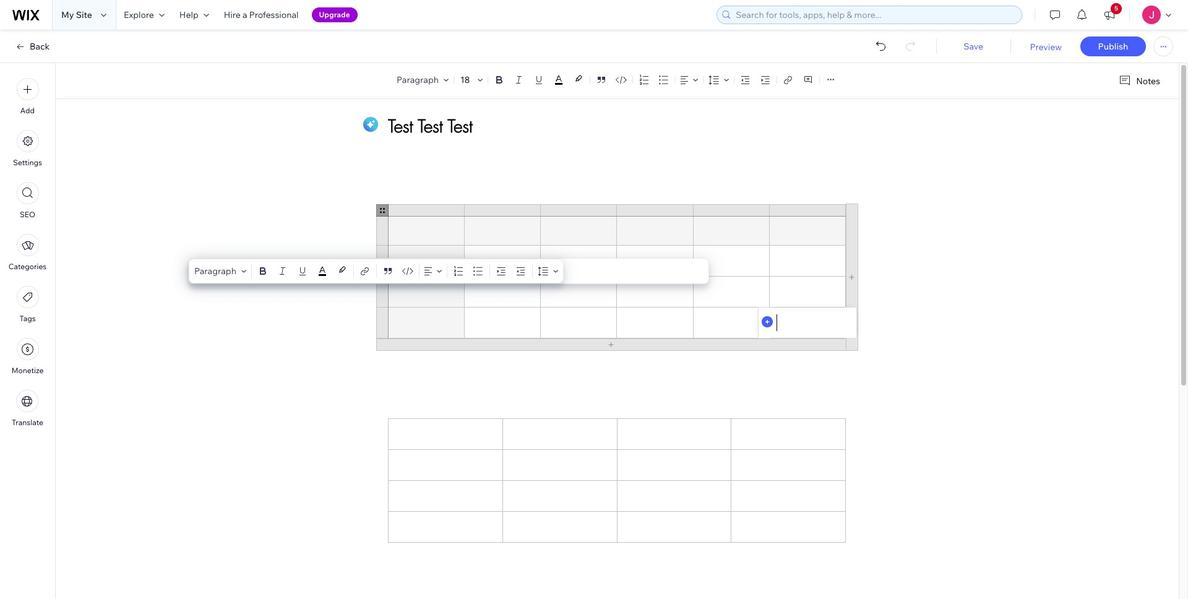 Task type: describe. For each thing, give the bounding box(es) containing it.
save
[[964, 41, 983, 52]]

Search for tools, apps, help & more... field
[[732, 6, 1018, 24]]

a
[[243, 9, 247, 20]]

site
[[76, 9, 92, 20]]

upgrade button
[[312, 7, 358, 22]]

tags button
[[16, 286, 39, 323]]

small plus image
[[762, 316, 773, 327]]

preview
[[1030, 41, 1062, 53]]

add
[[20, 106, 35, 115]]

small plus button
[[762, 316, 773, 327]]

5
[[1115, 4, 1118, 12]]

explore
[[124, 9, 154, 20]]

settings
[[13, 158, 42, 167]]

translate button
[[12, 390, 43, 427]]

back
[[30, 41, 50, 52]]

seo
[[20, 210, 35, 219]]

menu containing add
[[0, 71, 55, 434]]

5 button
[[1096, 0, 1123, 30]]

0 vertical spatial paragraph button
[[394, 71, 451, 89]]

settings button
[[13, 130, 42, 167]]

professional
[[249, 9, 299, 20]]

Add a Catchy Title text field
[[388, 114, 832, 137]]

notes
[[1136, 75, 1160, 86]]

paragraph for the top paragraph button
[[397, 74, 439, 85]]



Task type: locate. For each thing, give the bounding box(es) containing it.
hire a professional link
[[216, 0, 306, 30]]

save button
[[949, 41, 999, 52]]

publish button
[[1081, 37, 1146, 56]]

monetize
[[12, 366, 44, 375]]

back button
[[15, 41, 50, 52]]

my
[[61, 9, 74, 20]]

categories button
[[9, 234, 47, 271]]

preview button
[[1030, 41, 1062, 53]]

tags
[[19, 314, 36, 323]]

1 horizontal spatial paragraph button
[[394, 71, 451, 89]]

publish
[[1098, 41, 1128, 52]]

paragraph
[[397, 74, 439, 85], [194, 266, 236, 277]]

add button
[[16, 78, 39, 115]]

hire a professional
[[224, 9, 299, 20]]

seo button
[[16, 182, 39, 219]]

1 vertical spatial paragraph button
[[192, 262, 249, 280]]

upgrade
[[319, 10, 350, 19]]

0 horizontal spatial paragraph button
[[192, 262, 249, 280]]

0 horizontal spatial paragraph
[[194, 266, 236, 277]]

1 horizontal spatial paragraph
[[397, 74, 439, 85]]

categories
[[9, 262, 47, 271]]

Font Size field
[[459, 74, 473, 86]]

help button
[[172, 0, 216, 30]]

paragraph for bottom paragraph button
[[194, 266, 236, 277]]

menu
[[0, 71, 55, 434]]

0 vertical spatial paragraph
[[397, 74, 439, 85]]

notes button
[[1114, 72, 1164, 89]]

paragraph button
[[394, 71, 451, 89], [192, 262, 249, 280]]

my site
[[61, 9, 92, 20]]

hire
[[224, 9, 241, 20]]

monetize button
[[12, 338, 44, 375]]

help
[[179, 9, 199, 20]]

1 vertical spatial paragraph
[[194, 266, 236, 277]]

translate
[[12, 418, 43, 427]]



Task type: vqa. For each thing, say whether or not it's contained in the screenshot.
'To' in BACK TO EMAIL MARKETING button
no



